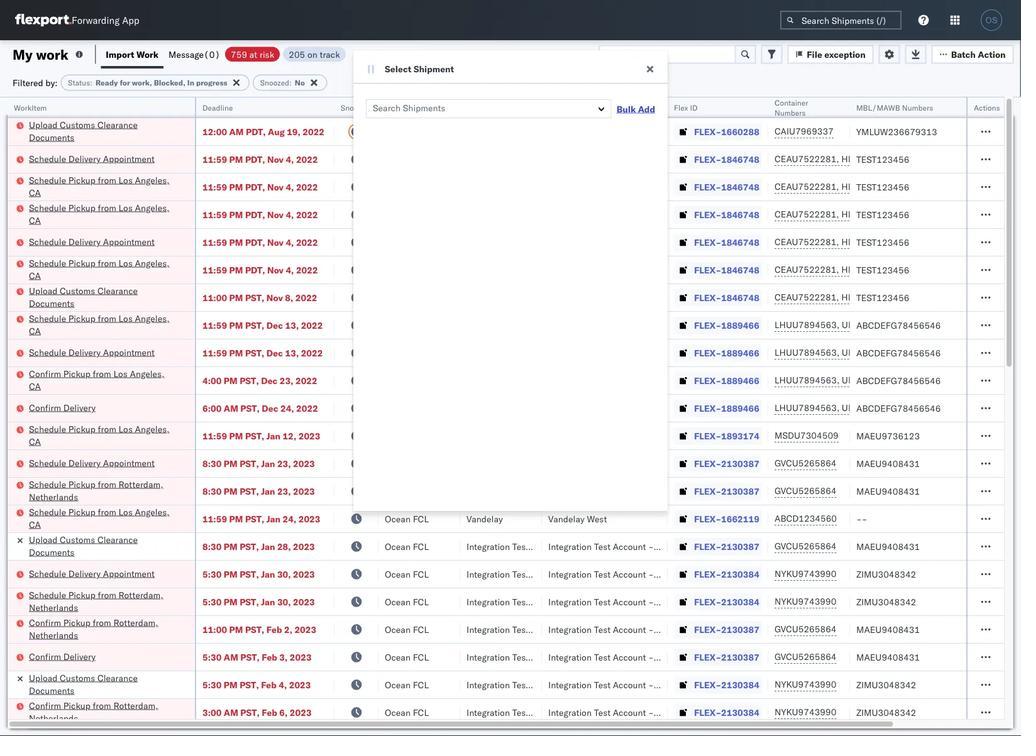 Task type: locate. For each thing, give the bounding box(es) containing it.
4 nyku9743990 from the top
[[775, 707, 837, 718]]

ca for fourth schedule pickup from los angeles, ca link from the bottom
[[29, 270, 41, 281]]

5:30 pm pst, jan 30, 2023 down 8:30 pm pst, jan 28, 2023
[[203, 569, 315, 580]]

confirm pickup from rotterdam, netherlands button for 11:00 pm pst, feb 2, 2023
[[29, 617, 179, 643]]

5 confirm from the top
[[29, 700, 61, 711]]

delivery for first schedule delivery appointment 'button'
[[68, 153, 101, 164]]

6 ceau7522281, from the top
[[775, 292, 840, 303]]

: left no
[[289, 78, 292, 87]]

1 horizontal spatial vandelay
[[549, 514, 585, 525]]

1 vertical spatial 23,
[[277, 458, 291, 469]]

pst, down 5:30 pm pst, feb 4, 2023
[[240, 707, 260, 718]]

pickup for 1st schedule pickup from los angeles, ca button from the bottom of the page
[[68, 507, 96, 518]]

5:30 pm pst, jan 30, 2023
[[203, 569, 315, 580], [203, 597, 315, 608]]

documents for first "upload customs clearance documents" link from the bottom of the page
[[29, 685, 74, 696]]

work
[[137, 49, 159, 60]]

snoozed
[[260, 78, 289, 87]]

1 vertical spatial confirm delivery link
[[29, 651, 96, 663]]

1 horizontal spatial :
[[289, 78, 292, 87]]

1 abcdefg78456546 from the top
[[857, 320, 941, 331]]

0 vertical spatial 30,
[[277, 569, 291, 580]]

zimu3048342 for schedule pickup from rotterdam, netherlands
[[857, 597, 917, 608]]

2 maeu9408431 from the top
[[857, 486, 920, 497]]

2 schedule pickup from rotterdam, netherlands from the top
[[29, 590, 163, 613]]

13, up 4:00 pm pst, dec 23, 2022
[[285, 348, 299, 359]]

pickup inside confirm pickup from los angeles, ca
[[63, 368, 91, 379]]

am
[[229, 126, 244, 137], [224, 403, 238, 414], [224, 652, 238, 663], [224, 707, 238, 718]]

gvcu5265864 for schedule pickup from rotterdam, netherlands
[[775, 486, 837, 497]]

angeles,
[[135, 175, 170, 186], [135, 202, 170, 213], [135, 258, 170, 269], [135, 313, 170, 324], [130, 368, 164, 379], [135, 424, 170, 435], [135, 507, 170, 518]]

feb for 2,
[[267, 624, 282, 635]]

confirm delivery link
[[29, 402, 96, 414], [29, 651, 96, 663]]

am right 3:00
[[224, 707, 238, 718]]

los
[[119, 175, 133, 186], [119, 202, 133, 213], [119, 258, 133, 269], [119, 313, 133, 324], [113, 368, 128, 379], [119, 424, 133, 435], [119, 507, 133, 518]]

13, down 8,
[[285, 320, 299, 331]]

1 vertical spatial 11:00
[[203, 624, 227, 635]]

30, up 2,
[[277, 597, 291, 608]]

5 lagerfeld from the top
[[675, 597, 712, 608]]

am for 6:00
[[224, 403, 238, 414]]

ca for 5th schedule pickup from los angeles, ca link from the bottom
[[29, 215, 41, 226]]

ca for second schedule pickup from los angeles, ca link from the bottom
[[29, 436, 41, 447]]

3 gvcu5265864 from the top
[[775, 541, 837, 552]]

feb down 5:30 am pst, feb 3, 2023
[[261, 680, 277, 691]]

pm
[[229, 154, 243, 165], [229, 181, 243, 192], [229, 209, 243, 220], [229, 237, 243, 248], [229, 265, 243, 276], [229, 292, 243, 303], [229, 320, 243, 331], [229, 348, 243, 359], [224, 375, 238, 386], [229, 431, 243, 442], [224, 458, 238, 469], [224, 486, 238, 497], [229, 514, 243, 525], [224, 541, 238, 552], [224, 569, 238, 580], [224, 597, 238, 608], [229, 624, 243, 635], [224, 680, 238, 691]]

0 vertical spatial 24,
[[281, 403, 294, 414]]

8 ocean from the top
[[385, 707, 411, 718]]

confirm delivery button
[[29, 402, 96, 415], [29, 651, 96, 665]]

0 vertical spatial upload customs clearance documents button
[[29, 119, 179, 145]]

8 account from the top
[[613, 680, 646, 691]]

nyku9743990 for schedule delivery appointment
[[775, 569, 837, 580]]

0 vertical spatial schedule pickup from rotterdam, netherlands button
[[29, 478, 179, 505]]

6 ocean from the top
[[385, 652, 411, 663]]

2 13, from the top
[[285, 348, 299, 359]]

2 schedule pickup from los angeles, ca button from the top
[[29, 202, 179, 228]]

1 upload customs clearance documents link from the top
[[29, 119, 179, 144]]

2023 up 8:30 pm pst, jan 28, 2023
[[299, 514, 320, 525]]

1 vertical spatial 5:30 pm pst, jan 30, 2023
[[203, 597, 315, 608]]

5 schedule pickup from los angeles, ca from the top
[[29, 424, 170, 447]]

24, up the 12,
[[281, 403, 294, 414]]

5 hlxu8034992 from the top
[[908, 264, 970, 275]]

13 schedule from the top
[[29, 590, 66, 601]]

1 30, from the top
[[277, 569, 291, 580]]

0 vertical spatial 8:30
[[203, 458, 222, 469]]

pst, down '11:59 pm pst, jan 24, 2023'
[[240, 541, 259, 552]]

batch action button
[[932, 45, 1014, 64]]

4 ceau7522281, hlxu6269489, hlxu8034992 from the top
[[775, 237, 970, 248]]

schedule delivery appointment link for 2nd schedule delivery appointment 'button' from the top
[[29, 236, 155, 248]]

schedule pickup from rotterdam, netherlands link for 5:30
[[29, 589, 179, 614]]

3 11:59 from the top
[[203, 209, 227, 220]]

confirm delivery
[[29, 402, 96, 413], [29, 651, 96, 662]]

jan
[[267, 431, 281, 442], [261, 458, 275, 469], [261, 486, 275, 497], [267, 514, 281, 525], [261, 541, 275, 552], [261, 569, 275, 580], [261, 597, 275, 608]]

dec
[[267, 320, 283, 331], [267, 348, 283, 359], [261, 375, 278, 386], [262, 403, 278, 414]]

2022
[[303, 126, 325, 137], [296, 154, 318, 165], [296, 181, 318, 192], [296, 209, 318, 220], [296, 237, 318, 248], [296, 265, 318, 276], [296, 292, 317, 303], [301, 320, 323, 331], [301, 348, 323, 359], [296, 375, 317, 386], [296, 403, 318, 414]]

confirm inside confirm pickup from los angeles, ca
[[29, 368, 61, 379]]

2023 right the 12,
[[299, 431, 320, 442]]

upload customs clearance documents button for 12:00 am pdt, aug 19, 2022
[[29, 119, 179, 145]]

confirm delivery link for 1st confirm delivery button
[[29, 402, 96, 414]]

2 vertical spatial 23,
[[277, 486, 291, 497]]

9 account from the top
[[613, 707, 646, 718]]

6 hlxu6269489, from the top
[[842, 292, 906, 303]]

shipments
[[403, 103, 446, 114]]

11 flex- from the top
[[694, 403, 722, 414]]

dec up 11:59 pm pst, jan 12, 2023
[[262, 403, 278, 414]]

2 confirm delivery from the top
[[29, 651, 96, 662]]

0 vertical spatial confirm delivery
[[29, 402, 96, 413]]

4 ceau7522281, from the top
[[775, 237, 840, 248]]

numbers down container at the right top of page
[[775, 108, 806, 117]]

: for status
[[90, 78, 92, 87]]

delivery for second schedule delivery appointment 'button' from the bottom
[[68, 458, 101, 469]]

3 hlxu8034992 from the top
[[908, 209, 970, 220]]

dec down 11:00 pm pst, nov 8, 2022
[[267, 320, 283, 331]]

0 vertical spatial 13,
[[285, 320, 299, 331]]

8 integration from the top
[[549, 680, 592, 691]]

actions
[[974, 103, 1000, 112]]

pickup for sixth schedule pickup from los angeles, ca button from the bottom of the page
[[68, 175, 96, 186]]

5:30 up the 11:00 pm pst, feb 2, 2023
[[203, 597, 222, 608]]

1 horizontal spatial numbers
[[902, 103, 934, 112]]

flex-2130387
[[694, 458, 760, 469], [694, 486, 760, 497], [694, 541, 760, 552], [694, 624, 760, 635], [694, 652, 760, 663]]

1 vertical spatial 8:30
[[203, 486, 222, 497]]

flex-2130384 button
[[674, 566, 762, 583], [674, 566, 762, 583], [674, 593, 762, 611], [674, 593, 762, 611], [674, 677, 762, 694], [674, 677, 762, 694], [674, 704, 762, 722], [674, 704, 762, 722]]

maeu9736123
[[857, 431, 920, 442]]

karl
[[656, 458, 672, 469], [656, 486, 672, 497], [656, 541, 672, 552], [656, 569, 672, 580], [656, 597, 672, 608], [656, 624, 672, 635], [656, 652, 672, 663], [656, 680, 672, 691], [656, 707, 672, 718]]

1 vertical spatial confirm pickup from rotterdam, netherlands button
[[29, 700, 179, 726]]

2 vertical spatial 8:30
[[203, 541, 222, 552]]

1 vertical spatial schedule pickup from rotterdam, netherlands link
[[29, 589, 179, 614]]

4 clearance from the top
[[97, 673, 138, 684]]

: left ready
[[90, 78, 92, 87]]

1 11:00 from the top
[[203, 292, 227, 303]]

5 schedule pickup from los angeles, ca link from the top
[[29, 423, 179, 448]]

4 2130387 from the top
[[722, 624, 760, 635]]

schedule delivery appointment link for 5th schedule delivery appointment 'button' from the top
[[29, 568, 155, 580]]

0 vertical spatial 11:59 pm pst, dec 13, 2022
[[203, 320, 323, 331]]

schedule pickup from los angeles, ca for 5th schedule pickup from los angeles, ca link from the bottom
[[29, 202, 170, 226]]

flex-1846748
[[694, 154, 760, 165], [694, 181, 760, 192], [694, 209, 760, 220], [694, 237, 760, 248], [694, 265, 760, 276], [694, 292, 760, 303]]

1 vertical spatial 11:59 pm pst, dec 13, 2022
[[203, 348, 323, 359]]

1 vertical spatial 24,
[[283, 514, 296, 525]]

5:30 pm pst, jan 30, 2023 for schedule delivery appointment
[[203, 569, 315, 580]]

4 ocean from the top
[[385, 597, 411, 608]]

flex-1846748 for fourth schedule pickup from los angeles, ca link from the bottom
[[694, 265, 760, 276]]

confirm for 11:00 pm pst, feb 2, 2023
[[29, 617, 61, 628]]

9 karl from the top
[[656, 707, 672, 718]]

flex-2130387 for confirm pickup from rotterdam, netherlands
[[694, 624, 760, 635]]

am right 12:00
[[229, 126, 244, 137]]

3 schedule delivery appointment link from the top
[[29, 346, 155, 359]]

schedule delivery appointment link for first schedule delivery appointment 'button'
[[29, 153, 155, 165]]

0 horizontal spatial numbers
[[775, 108, 806, 117]]

8:30 down 6:00 on the left of page
[[203, 458, 222, 469]]

ceau7522281, hlxu6269489, hlxu8034992
[[775, 153, 970, 164], [775, 181, 970, 192], [775, 209, 970, 220], [775, 237, 970, 248], [775, 264, 970, 275], [775, 292, 970, 303]]

2023 down the 12,
[[293, 458, 315, 469]]

2023 right 28,
[[293, 541, 315, 552]]

jan down 11:59 pm pst, jan 12, 2023
[[261, 458, 275, 469]]

1889466
[[722, 320, 760, 331], [722, 348, 760, 359], [722, 375, 760, 386], [722, 403, 760, 414]]

integration
[[549, 458, 592, 469], [549, 486, 592, 497], [549, 541, 592, 552], [549, 569, 592, 580], [549, 597, 592, 608], [549, 624, 592, 635], [549, 652, 592, 663], [549, 680, 592, 691], [549, 707, 592, 718]]

nyku9743990 for schedule pickup from rotterdam, netherlands
[[775, 596, 837, 607]]

nov for 5th schedule pickup from los angeles, ca link from the bottom
[[267, 209, 284, 220]]

id
[[690, 103, 698, 112]]

1 confirm pickup from rotterdam, netherlands from the top
[[29, 617, 158, 641]]

add
[[638, 103, 655, 114]]

pdt, for 1st "upload customs clearance documents" link
[[246, 126, 266, 137]]

flex
[[674, 103, 688, 112]]

6 test123456 from the top
[[857, 292, 910, 303]]

11:59 for 5th schedule pickup from los angeles, ca link from the bottom
[[203, 209, 227, 220]]

jan down 8:30 pm pst, jan 28, 2023
[[261, 569, 275, 580]]

0 vertical spatial confirm pickup from rotterdam, netherlands link
[[29, 617, 179, 642]]

clearance
[[97, 119, 138, 130], [97, 285, 138, 296], [97, 534, 138, 545], [97, 673, 138, 684]]

schedule pickup from los angeles, ca button
[[29, 174, 179, 200], [29, 202, 179, 228], [29, 257, 179, 283], [29, 312, 179, 339], [29, 423, 179, 449], [29, 506, 179, 532]]

1 : from the left
[[90, 78, 92, 87]]

7 integration test account - karl lagerfeld from the top
[[549, 652, 712, 663]]

numbers inside container numbers
[[775, 108, 806, 117]]

30, for schedule delivery appointment
[[277, 569, 291, 580]]

11:59 pm pdt, nov 4, 2022 for 5th schedule pickup from los angeles, ca link from the bottom
[[203, 209, 318, 220]]

gvcu5265864
[[775, 458, 837, 469], [775, 486, 837, 497], [775, 541, 837, 552], [775, 624, 837, 635], [775, 652, 837, 663]]

upload customs clearance documents button
[[29, 119, 179, 145], [29, 285, 179, 311]]

12:00
[[203, 126, 227, 137]]

jan left the 12,
[[267, 431, 281, 442]]

3 documents from the top
[[29, 547, 74, 558]]

5:30 down 8:30 pm pst, jan 28, 2023
[[203, 569, 222, 580]]

hlxu8034992 for fourth schedule pickup from los angeles, ca button from the bottom of the page
[[908, 264, 970, 275]]

11:00 pm pst, feb 2, 2023
[[203, 624, 316, 635]]

0 vertical spatial schedule pickup from rotterdam, netherlands link
[[29, 478, 179, 504]]

0 vertical spatial 23,
[[280, 375, 293, 386]]

1 vandelay from the left
[[467, 514, 503, 525]]

jan up 28,
[[267, 514, 281, 525]]

11:00 for 11:00 pm pst, feb 2, 2023
[[203, 624, 227, 635]]

los for fourth schedule pickup from los angeles, ca link from the top of the page
[[119, 313, 133, 324]]

11:59 for first schedule pickup from los angeles, ca link from the bottom of the page
[[203, 514, 227, 525]]

5:30 pm pst, jan 30, 2023 for schedule pickup from rotterdam, netherlands
[[203, 597, 315, 608]]

4 flex-2130387 from the top
[[694, 624, 760, 635]]

0 vertical spatial 8:30 pm pst, jan 23, 2023
[[203, 458, 315, 469]]

los for confirm pickup from los angeles, ca link
[[113, 368, 128, 379]]

24, up 28,
[[283, 514, 296, 525]]

flex-1846748 button
[[674, 151, 762, 168], [674, 151, 762, 168], [674, 178, 762, 196], [674, 178, 762, 196], [674, 206, 762, 224], [674, 206, 762, 224], [674, 234, 762, 251], [674, 234, 762, 251], [674, 261, 762, 279], [674, 261, 762, 279], [674, 289, 762, 307], [674, 289, 762, 307]]

2 uetu5238478 from the top
[[842, 347, 903, 358]]

1 vertical spatial confirm delivery button
[[29, 651, 96, 665]]

8:30 down '11:59 pm pst, jan 24, 2023'
[[203, 541, 222, 552]]

0 horizontal spatial :
[[90, 78, 92, 87]]

schedule pickup from los angeles, ca
[[29, 175, 170, 198], [29, 202, 170, 226], [29, 258, 170, 281], [29, 313, 170, 337], [29, 424, 170, 447], [29, 507, 170, 530]]

3 ca from the top
[[29, 270, 41, 281]]

1 vertical spatial 30,
[[277, 597, 291, 608]]

resize handle column header
[[180, 97, 195, 737], [320, 97, 335, 737], [364, 97, 379, 737], [445, 97, 460, 737], [527, 97, 542, 737], [653, 97, 668, 737], [754, 97, 769, 737], [835, 97, 850, 737], [989, 97, 1005, 737], [993, 97, 1008, 737]]

angeles, inside confirm pickup from los angeles, ca
[[130, 368, 164, 379]]

2023 down 5:30 am pst, feb 3, 2023
[[289, 680, 311, 691]]

pdt, for sixth schedule pickup from los angeles, ca link from the bottom of the page
[[245, 181, 265, 192]]

1846748
[[722, 154, 760, 165], [722, 181, 760, 192], [722, 209, 760, 220], [722, 237, 760, 248], [722, 265, 760, 276], [722, 292, 760, 303]]

from
[[98, 175, 116, 186], [98, 202, 116, 213], [98, 258, 116, 269], [98, 313, 116, 324], [93, 368, 111, 379], [98, 424, 116, 435], [98, 479, 116, 490], [98, 507, 116, 518], [98, 590, 116, 601], [93, 617, 111, 628], [93, 700, 111, 711]]

pst, up 6:00 am pst, dec 24, 2022
[[240, 375, 259, 386]]

ocean fcl
[[385, 514, 429, 525], [385, 541, 429, 552], [385, 569, 429, 580], [385, 597, 429, 608], [385, 624, 429, 635], [385, 652, 429, 663], [385, 680, 429, 691], [385, 707, 429, 718]]

5 schedule pickup from los angeles, ca button from the top
[[29, 423, 179, 449]]

8 test from the top
[[594, 680, 611, 691]]

flexport. image
[[15, 14, 72, 26]]

confirm pickup from los angeles, ca
[[29, 368, 164, 392]]

5 flex- from the top
[[694, 237, 722, 248]]

8:30 up '11:59 pm pst, jan 24, 2023'
[[203, 486, 222, 497]]

netherlands for 8:30
[[29, 492, 78, 503]]

hlxu8034992 for sixth schedule pickup from los angeles, ca button from the bottom of the page
[[908, 181, 970, 192]]

2 flex-1889466 from the top
[[694, 348, 760, 359]]

8 11:59 from the top
[[203, 431, 227, 442]]

nov for fourth schedule pickup from los angeles, ca link from the bottom
[[267, 265, 284, 276]]

23, up '11:59 pm pst, jan 24, 2023'
[[277, 486, 291, 497]]

rotterdam,
[[119, 479, 163, 490], [119, 590, 163, 601], [113, 617, 158, 628], [113, 700, 158, 711]]

3:00 am pst, feb 6, 2023
[[203, 707, 312, 718]]

import work button
[[101, 40, 164, 69]]

1 confirm pickup from rotterdam, netherlands link from the top
[[29, 617, 179, 642]]

2 5:30 pm pst, jan 30, 2023 from the top
[[203, 597, 315, 608]]

flex-2130384 for schedule pickup from rotterdam, netherlands
[[694, 597, 760, 608]]

ca inside confirm pickup from los angeles, ca
[[29, 381, 41, 392]]

lagerfeld
[[675, 458, 712, 469], [675, 486, 712, 497], [675, 541, 712, 552], [675, 569, 712, 580], [675, 597, 712, 608], [675, 624, 712, 635], [675, 652, 712, 663], [675, 680, 712, 691], [675, 707, 712, 718]]

0 vertical spatial 5:30 pm pst, jan 30, 2023
[[203, 569, 315, 580]]

23, down the 12,
[[277, 458, 291, 469]]

am right 6:00 on the left of page
[[224, 403, 238, 414]]

8 resize handle column header from the left
[[835, 97, 850, 737]]

appointment
[[103, 153, 155, 164], [103, 236, 155, 247], [103, 347, 155, 358], [103, 458, 155, 469], [103, 568, 155, 579]]

4 1889466 from the top
[[722, 403, 760, 414]]

2023 right 6, on the bottom left of the page
[[290, 707, 312, 718]]

1 confirm delivery link from the top
[[29, 402, 96, 414]]

23, up 6:00 am pst, dec 24, 2022
[[280, 375, 293, 386]]

ca for first schedule pickup from los angeles, ca link from the bottom of the page
[[29, 519, 41, 530]]

8:30 pm pst, jan 23, 2023 down 11:59 pm pst, jan 12, 2023
[[203, 458, 315, 469]]

1 netherlands from the top
[[29, 492, 78, 503]]

5 resize handle column header from the left
[[527, 97, 542, 737]]

pst, down 11:00 pm pst, nov 8, 2022
[[245, 320, 264, 331]]

0 vertical spatial confirm pickup from rotterdam, netherlands
[[29, 617, 158, 641]]

angeles, for confirm pickup from los angeles, ca link
[[130, 368, 164, 379]]

numbers up ymluw236679313
[[902, 103, 934, 112]]

1 flex-1889466 from the top
[[694, 320, 760, 331]]

4 upload customs clearance documents from the top
[[29, 673, 138, 696]]

3 flex- from the top
[[694, 181, 722, 192]]

0 vertical spatial confirm pickup from rotterdam, netherlands button
[[29, 617, 179, 643]]

30, down 28,
[[277, 569, 291, 580]]

flex-1660288 button
[[674, 123, 762, 141], [674, 123, 762, 141]]

pdt, for 5th schedule pickup from los angeles, ca link from the bottom
[[245, 209, 265, 220]]

numbers
[[902, 103, 934, 112], [775, 108, 806, 117]]

4 ca from the top
[[29, 326, 41, 337]]

4 confirm from the top
[[29, 651, 61, 662]]

from for first schedule pickup from los angeles, ca link from the bottom of the page
[[98, 507, 116, 518]]

3 test from the top
[[594, 541, 611, 552]]

6 schedule from the top
[[29, 313, 66, 324]]

confirm pickup from rotterdam, netherlands button
[[29, 617, 179, 643], [29, 700, 179, 726]]

2 schedule delivery appointment link from the top
[[29, 236, 155, 248]]

1 vertical spatial schedule pickup from rotterdam, netherlands
[[29, 590, 163, 613]]

schedule pickup from rotterdam, netherlands button for 8:30 pm pst, jan 23, 2023
[[29, 478, 179, 505]]

batch action
[[952, 49, 1006, 60]]

numbers inside button
[[902, 103, 934, 112]]

3 zimu3048342 from the top
[[857, 680, 917, 691]]

2 confirm pickup from rotterdam, netherlands from the top
[[29, 700, 158, 724]]

0 vertical spatial schedule pickup from rotterdam, netherlands
[[29, 479, 163, 503]]

2130384
[[722, 569, 760, 580], [722, 597, 760, 608], [722, 680, 760, 691], [722, 707, 760, 718]]

track
[[320, 49, 340, 60]]

2130387 for confirm delivery
[[722, 652, 760, 663]]

pst,
[[245, 292, 264, 303], [245, 320, 264, 331], [245, 348, 264, 359], [240, 375, 259, 386], [240, 403, 260, 414], [245, 431, 264, 442], [240, 458, 259, 469], [240, 486, 259, 497], [245, 514, 264, 525], [240, 541, 259, 552], [240, 569, 259, 580], [240, 597, 259, 608], [245, 624, 264, 635], [240, 652, 260, 663], [240, 680, 259, 691], [240, 707, 260, 718]]

schedule delivery appointment
[[29, 153, 155, 164], [29, 236, 155, 247], [29, 347, 155, 358], [29, 458, 155, 469], [29, 568, 155, 579]]

11:59 pm pst, dec 13, 2022 down 11:00 pm pst, nov 8, 2022
[[203, 320, 323, 331]]

2 : from the left
[[289, 78, 292, 87]]

3 flex-1889466 from the top
[[694, 375, 760, 386]]

5:30 up 5:30 pm pst, feb 4, 2023
[[203, 652, 222, 663]]

5:30
[[203, 569, 222, 580], [203, 597, 222, 608], [203, 652, 222, 663], [203, 680, 222, 691]]

11:59 pm pst, dec 13, 2022 up 4:00 pm pst, dec 23, 2022
[[203, 348, 323, 359]]

0 vertical spatial confirm delivery button
[[29, 402, 96, 415]]

1 2130387 from the top
[[722, 458, 760, 469]]

mbl/mawb numbers
[[857, 103, 934, 112]]

from inside confirm pickup from los angeles, ca
[[93, 368, 111, 379]]

1 vertical spatial confirm pickup from rotterdam, netherlands link
[[29, 700, 179, 725]]

flex id
[[674, 103, 698, 112]]

dec up 4:00 pm pst, dec 23, 2022
[[267, 348, 283, 359]]

feb
[[267, 624, 282, 635], [262, 652, 277, 663], [261, 680, 277, 691], [262, 707, 277, 718]]

2023
[[299, 431, 320, 442], [293, 458, 315, 469], [293, 486, 315, 497], [299, 514, 320, 525], [293, 541, 315, 552], [293, 569, 315, 580], [293, 597, 315, 608], [295, 624, 316, 635], [290, 652, 312, 663], [289, 680, 311, 691], [290, 707, 312, 718]]

1 vertical spatial confirm delivery
[[29, 651, 96, 662]]

feb left 2,
[[267, 624, 282, 635]]

1 vertical spatial confirm pickup from rotterdam, netherlands
[[29, 700, 158, 724]]

nov
[[267, 154, 284, 165], [267, 181, 284, 192], [267, 209, 284, 220], [267, 237, 284, 248], [267, 265, 284, 276], [267, 292, 283, 303]]

gvcu5265864 for confirm pickup from rotterdam, netherlands
[[775, 624, 837, 635]]

upload
[[29, 119, 58, 130], [29, 285, 58, 296], [29, 534, 58, 545], [29, 673, 58, 684]]

11:59 pm pdt, nov 4, 2022 for fourth schedule pickup from los angeles, ca link from the bottom
[[203, 265, 318, 276]]

pst, down 4:00 pm pst, dec 23, 2022
[[240, 403, 260, 414]]

3 flex-2130384 from the top
[[694, 680, 760, 691]]

3 fcl from the top
[[413, 569, 429, 580]]

2 upload customs clearance documents from the top
[[29, 285, 138, 309]]

flex-2130387 button
[[674, 455, 762, 473], [674, 455, 762, 473], [674, 483, 762, 500], [674, 483, 762, 500], [674, 538, 762, 556], [674, 538, 762, 556], [674, 621, 762, 639], [674, 621, 762, 639], [674, 649, 762, 666], [674, 649, 762, 666]]

schedule pickup from los angeles, ca for second schedule pickup from los angeles, ca link from the bottom
[[29, 424, 170, 447]]

1846748 for upload customs clearance documents button for 11:00 pm pst, nov 8, 2022
[[722, 292, 760, 303]]

4 lhuu7894563, uetu5238478 from the top
[[775, 403, 903, 414]]

0 vertical spatial confirm delivery link
[[29, 402, 96, 414]]

flex-2130387 for schedule pickup from rotterdam, netherlands
[[694, 486, 760, 497]]

confirm for 3:00 am pst, feb 6, 2023
[[29, 700, 61, 711]]

2 confirm delivery link from the top
[[29, 651, 96, 663]]

schedule pickup from los angeles, ca for first schedule pickup from los angeles, ca link from the bottom of the page
[[29, 507, 170, 530]]

upload customs clearance documents button for 11:00 pm pst, nov 8, 2022
[[29, 285, 179, 311]]

5:30 up 3:00
[[203, 680, 222, 691]]

maeu9408431 for confirm pickup from rotterdam, netherlands
[[857, 624, 920, 635]]

3 appointment from the top
[[103, 347, 155, 358]]

am up 5:30 pm pst, feb 4, 2023
[[224, 652, 238, 663]]

flex-
[[694, 126, 722, 137], [694, 154, 722, 165], [694, 181, 722, 192], [694, 209, 722, 220], [694, 237, 722, 248], [694, 265, 722, 276], [694, 292, 722, 303], [694, 320, 722, 331], [694, 348, 722, 359], [694, 375, 722, 386], [694, 403, 722, 414], [694, 431, 722, 442], [694, 458, 722, 469], [694, 486, 722, 497], [694, 514, 722, 525], [694, 541, 722, 552], [694, 569, 722, 580], [694, 597, 722, 608], [694, 624, 722, 635], [694, 652, 722, 663], [694, 680, 722, 691], [694, 707, 722, 718]]

3 2130387 from the top
[[722, 541, 760, 552]]

1 hlxu8034992 from the top
[[908, 153, 970, 164]]

1 maeu9408431 from the top
[[857, 458, 920, 469]]

4 integration test account - karl lagerfeld from the top
[[549, 569, 712, 580]]

test
[[594, 458, 611, 469], [594, 486, 611, 497], [594, 541, 611, 552], [594, 569, 611, 580], [594, 597, 611, 608], [594, 624, 611, 635], [594, 652, 611, 663], [594, 680, 611, 691], [594, 707, 611, 718]]

2023 right 3,
[[290, 652, 312, 663]]

batch
[[952, 49, 976, 60]]

delivery for 5th schedule delivery appointment 'button' from the top
[[68, 568, 101, 579]]

8:30 pm pst, jan 23, 2023 up '11:59 pm pst, jan 24, 2023'
[[203, 486, 315, 497]]

759 at risk
[[231, 49, 274, 60]]

nyku9743990 for confirm pickup from rotterdam, netherlands
[[775, 707, 837, 718]]

1662119
[[722, 514, 760, 525]]

7 test from the top
[[594, 652, 611, 663]]

from for fourth schedule pickup from los angeles, ca link from the bottom
[[98, 258, 116, 269]]

schedule pickup from rotterdam, netherlands button for 5:30 pm pst, jan 30, 2023
[[29, 589, 179, 616]]

11:59 pm pst, dec 13, 2022
[[203, 320, 323, 331], [203, 348, 323, 359]]

1 schedule pickup from los angeles, ca link from the top
[[29, 174, 179, 199]]

7 schedule from the top
[[29, 347, 66, 358]]

2023 right 2,
[[295, 624, 316, 635]]

1 vertical spatial upload customs clearance documents button
[[29, 285, 179, 311]]

mode
[[385, 103, 404, 112]]

1 vertical spatial 8:30 pm pst, jan 23, 2023
[[203, 486, 315, 497]]

jan left 28,
[[261, 541, 275, 552]]

23,
[[280, 375, 293, 386], [277, 458, 291, 469], [277, 486, 291, 497]]

confirm pickup from rotterdam, netherlands
[[29, 617, 158, 641], [29, 700, 158, 724]]

schedule delivery appointment link for third schedule delivery appointment 'button'
[[29, 346, 155, 359]]

1 vertical spatial 13,
[[285, 348, 299, 359]]

schedule delivery appointment link for second schedule delivery appointment 'button' from the bottom
[[29, 457, 155, 470]]

1 vertical spatial schedule pickup from rotterdam, netherlands button
[[29, 589, 179, 616]]

los inside confirm pickup from los angeles, ca
[[113, 368, 128, 379]]

0 vertical spatial 11:00
[[203, 292, 227, 303]]

zimu3048342
[[857, 569, 917, 580], [857, 597, 917, 608], [857, 680, 917, 691], [857, 707, 917, 718]]

11:59 pm pdt, nov 4, 2022 for sixth schedule pickup from los angeles, ca link from the bottom of the page
[[203, 181, 318, 192]]

schedule pickup from rotterdam, netherlands for 5:30 pm pst, jan 30, 2023
[[29, 590, 163, 613]]

from for fourth schedule pickup from los angeles, ca link from the top of the page
[[98, 313, 116, 324]]

vandelay
[[467, 514, 503, 525], [549, 514, 585, 525]]

feb left 6, on the bottom left of the page
[[262, 707, 277, 718]]

feb left 3,
[[262, 652, 277, 663]]

1893174
[[722, 431, 760, 442]]

0 horizontal spatial vandelay
[[467, 514, 503, 525]]

3 schedule delivery appointment from the top
[[29, 347, 155, 358]]

ymluw236679313
[[857, 126, 938, 137]]

13,
[[285, 320, 299, 331], [285, 348, 299, 359]]

lhuu7894563,
[[775, 320, 840, 331], [775, 347, 840, 358], [775, 375, 840, 386], [775, 403, 840, 414]]

2 zimu3048342 from the top
[[857, 597, 917, 608]]

4 schedule delivery appointment link from the top
[[29, 457, 155, 470]]

pst, up 4:00 pm pst, dec 23, 2022
[[245, 348, 264, 359]]

account
[[613, 458, 646, 469], [613, 486, 646, 497], [613, 541, 646, 552], [613, 569, 646, 580], [613, 597, 646, 608], [613, 624, 646, 635], [613, 652, 646, 663], [613, 680, 646, 691], [613, 707, 646, 718]]

1 schedule pickup from rotterdam, netherlands link from the top
[[29, 478, 179, 504]]

8:30 pm pst, jan 23, 2023
[[203, 458, 315, 469], [203, 486, 315, 497]]

5:30 pm pst, jan 30, 2023 up the 11:00 pm pst, feb 2, 2023
[[203, 597, 315, 608]]



Task type: describe. For each thing, give the bounding box(es) containing it.
6:00
[[203, 403, 222, 414]]

6 ocean fcl from the top
[[385, 652, 429, 663]]

24, for 2023
[[283, 514, 296, 525]]

blocked,
[[154, 78, 185, 87]]

3 lhuu7894563, uetu5238478 from the top
[[775, 375, 903, 386]]

deadline button
[[196, 100, 322, 113]]

exception
[[825, 49, 866, 60]]

2 fcl from the top
[[413, 541, 429, 552]]

24, for 2022
[[281, 403, 294, 414]]

select shipment
[[385, 64, 454, 75]]

action
[[978, 49, 1006, 60]]

my
[[13, 46, 33, 63]]

11:00 for 11:00 pm pst, nov 8, 2022
[[203, 292, 227, 303]]

5 schedule delivery appointment button from the top
[[29, 568, 155, 582]]

confirm delivery for confirm delivery link associated with 1st confirm delivery button
[[29, 402, 96, 413]]

6 flex- from the top
[[694, 265, 722, 276]]

confirm pickup from rotterdam, netherlands for 11:00 pm pst, feb 2, 2023
[[29, 617, 158, 641]]

6 schedule pickup from los angeles, ca button from the top
[[29, 506, 179, 532]]

pickup for schedule pickup from rotterdam, netherlands button for 5:30 pm pst, jan 30, 2023
[[68, 590, 96, 601]]

aug
[[268, 126, 285, 137]]

pickup for 2nd schedule pickup from los angeles, ca button from the top of the page
[[68, 202, 96, 213]]

2023 up '11:59 pm pst, jan 24, 2023'
[[293, 486, 315, 497]]

pickup for fourth schedule pickup from los angeles, ca button from the bottom of the page
[[68, 258, 96, 269]]

15 flex- from the top
[[694, 514, 722, 525]]

3 flex-2130387 from the top
[[694, 541, 760, 552]]

1 11:59 from the top
[[203, 154, 227, 165]]

pst, up 3:00 am pst, feb 6, 2023
[[240, 680, 259, 691]]

feb for 3,
[[262, 652, 277, 663]]

5 test123456 from the top
[[857, 265, 910, 276]]

3 schedule from the top
[[29, 202, 66, 213]]

2130384 for confirm pickup from rotterdam, netherlands
[[722, 707, 760, 718]]

1 ceau7522281, from the top
[[775, 153, 840, 164]]

snoozed : no
[[260, 78, 305, 87]]

2 schedule delivery appointment from the top
[[29, 236, 155, 247]]

los for sixth schedule pickup from los angeles, ca link from the bottom of the page
[[119, 175, 133, 186]]

2 schedule delivery appointment button from the top
[[29, 236, 155, 249]]

rotterdam, for 8:30 pm pst, jan 23, 2023
[[119, 479, 163, 490]]

confirm pickup from rotterdam, netherlands button for 3:00 am pst, feb 6, 2023
[[29, 700, 179, 726]]

zimu3048342 for confirm pickup from rotterdam, netherlands
[[857, 707, 917, 718]]

am for 5:30
[[224, 652, 238, 663]]

3 uetu5238478 from the top
[[842, 375, 903, 386]]

11:59 pm pst, jan 24, 2023
[[203, 514, 320, 525]]

1 gvcu5265864 from the top
[[775, 458, 837, 469]]

from for 11:00's the confirm pickup from rotterdam, netherlands link
[[93, 617, 111, 628]]

status : ready for work, blocked, in progress
[[68, 78, 228, 87]]

at
[[250, 49, 257, 60]]

container numbers
[[775, 98, 809, 117]]

jan up the 11:00 pm pst, feb 2, 2023
[[261, 597, 275, 608]]

bulk
[[617, 103, 636, 114]]

11:59 pm pst, jan 12, 2023
[[203, 431, 320, 442]]

5 test from the top
[[594, 597, 611, 608]]

msdu7304509
[[775, 430, 839, 441]]

schedule pickup from los angeles, ca for sixth schedule pickup from los angeles, ca link from the bottom of the page
[[29, 175, 170, 198]]

workitem button
[[8, 100, 182, 113]]

schedule pickup from rotterdam, netherlands link for 8:30
[[29, 478, 179, 504]]

2 customs from the top
[[60, 285, 95, 296]]

filtered
[[13, 77, 43, 88]]

pst, up 5:30 pm pst, feb 4, 2023
[[240, 652, 260, 663]]

pst, up the 11:00 pm pst, feb 2, 2023
[[240, 597, 259, 608]]

vandelay for vandelay west
[[549, 514, 585, 525]]

flex-1846748 for 3rd "upload customs clearance documents" link from the bottom of the page
[[694, 292, 760, 303]]

2130387 for confirm pickup from rotterdam, netherlands
[[722, 624, 760, 635]]

2 ocean fcl from the top
[[385, 541, 429, 552]]

pickup for the confirm pickup from rotterdam, netherlands button related to 3:00 am pst, feb 6, 2023
[[63, 700, 91, 711]]

message (0)
[[169, 49, 220, 60]]

container
[[775, 98, 809, 107]]

hlxu8034992 for upload customs clearance documents button for 11:00 pm pst, nov 8, 2022
[[908, 292, 970, 303]]

abcd1234560
[[775, 513, 837, 524]]

3 schedule delivery appointment button from the top
[[29, 346, 155, 360]]

2 ceau7522281, from the top
[[775, 181, 840, 192]]

in
[[187, 78, 194, 87]]

netherlands for 11:00
[[29, 630, 78, 641]]

Search Shipments (/) text field
[[781, 11, 902, 30]]

gvcu5265864 for confirm delivery
[[775, 652, 837, 663]]

container numbers button
[[769, 95, 838, 118]]

1 integration test account - karl lagerfeld from the top
[[549, 458, 712, 469]]

1 1889466 from the top
[[722, 320, 760, 331]]

angeles, for 5th schedule pickup from los angeles, ca link from the bottom
[[135, 202, 170, 213]]

pst, up '11:59 pm pst, jan 24, 2023'
[[240, 486, 259, 497]]

from for the confirm pickup from rotterdam, netherlands link for 3:00
[[93, 700, 111, 711]]

4 flex-1889466 from the top
[[694, 403, 760, 414]]

file
[[807, 49, 823, 60]]

documents for 1st "upload customs clearance documents" link
[[29, 132, 74, 143]]

23, for schedule pickup from rotterdam, netherlands
[[277, 486, 291, 497]]

Search Work text field
[[599, 45, 736, 64]]

5 integration from the top
[[549, 597, 592, 608]]

7 fcl from the top
[[413, 680, 429, 691]]

3,
[[280, 652, 288, 663]]

flex id button
[[668, 100, 756, 113]]

11:59 for second schedule pickup from los angeles, ca link from the bottom
[[203, 431, 227, 442]]

maeu9408431 for confirm delivery
[[857, 652, 920, 663]]

angeles, for sixth schedule pickup from los angeles, ca link from the bottom of the page
[[135, 175, 170, 186]]

6 integration from the top
[[549, 624, 592, 635]]

4 upload customs clearance documents link from the top
[[29, 672, 179, 697]]

2 integration from the top
[[549, 486, 592, 497]]

confirm for 4:00 pm pst, dec 23, 2022
[[29, 368, 61, 379]]

12,
[[283, 431, 296, 442]]

3 8:30 from the top
[[203, 541, 222, 552]]

feb for 4,
[[261, 680, 277, 691]]

6 lagerfeld from the top
[[675, 624, 712, 635]]

1 flex- from the top
[[694, 126, 722, 137]]

import work
[[106, 49, 159, 60]]

angeles, for fourth schedule pickup from los angeles, ca link from the top of the page
[[135, 313, 170, 324]]

2,
[[284, 624, 292, 635]]

11:59 for fourth schedule pickup from los angeles, ca link from the top of the page
[[203, 320, 227, 331]]

--
[[857, 514, 868, 525]]

mode button
[[379, 100, 448, 113]]

20 flex- from the top
[[694, 652, 722, 663]]

nov for sixth schedule pickup from los angeles, ca link from the bottom of the page
[[267, 181, 284, 192]]

3 ocean from the top
[[385, 569, 411, 580]]

from for second schedule pickup from los angeles, ca link from the bottom
[[98, 424, 116, 435]]

numbers for container numbers
[[775, 108, 806, 117]]

confirm pickup from los angeles, ca link
[[29, 368, 179, 393]]

schedule pickup from los angeles, ca for fourth schedule pickup from los angeles, ca link from the top of the page
[[29, 313, 170, 337]]

1 hlxu6269489, from the top
[[842, 153, 906, 164]]

4 1846748 from the top
[[722, 237, 760, 248]]

12 schedule from the top
[[29, 568, 66, 579]]

pst, left 8,
[[245, 292, 264, 303]]

6,
[[280, 707, 288, 718]]

6 schedule pickup from los angeles, ca link from the top
[[29, 506, 179, 531]]

pst, up 5:30 am pst, feb 3, 2023
[[245, 624, 264, 635]]

205 on track
[[289, 49, 340, 60]]

ca for fourth schedule pickup from los angeles, ca link from the top of the page
[[29, 326, 41, 337]]

deadline
[[203, 103, 233, 112]]

2130384 for schedule delivery appointment
[[722, 569, 760, 580]]

4 flex- from the top
[[694, 209, 722, 220]]

17 flex- from the top
[[694, 569, 722, 580]]

9 schedule from the top
[[29, 458, 66, 469]]

mbl/mawb numbers button
[[850, 100, 995, 113]]

2 appointment from the top
[[103, 236, 155, 247]]

3 1889466 from the top
[[722, 375, 760, 386]]

confirm delivery link for second confirm delivery button from the top
[[29, 651, 96, 663]]

jan up '11:59 pm pst, jan 24, 2023'
[[261, 486, 275, 497]]

netherlands for 5:30
[[29, 602, 78, 613]]

filtered by:
[[13, 77, 58, 88]]

4 schedule from the top
[[29, 236, 66, 247]]

pst, down 6:00 am pst, dec 24, 2022
[[245, 431, 264, 442]]

pickup for confirm pickup from los angeles, ca button
[[63, 368, 91, 379]]

5 integration test account - karl lagerfeld from the top
[[549, 597, 712, 608]]

1846748 for 2nd schedule pickup from los angeles, ca button from the top of the page
[[722, 209, 760, 220]]

flex-1846748 for sixth schedule pickup from los angeles, ca link from the bottom of the page
[[694, 181, 760, 192]]

: for snoozed
[[289, 78, 292, 87]]

rotterdam, for 5:30 pm pst, jan 30, 2023
[[119, 590, 163, 601]]

10 flex- from the top
[[694, 375, 722, 386]]

progress
[[196, 78, 228, 87]]

4 integration from the top
[[549, 569, 592, 580]]

angeles, for second schedule pickup from los angeles, ca link from the bottom
[[135, 424, 170, 435]]

workitem
[[14, 103, 47, 112]]

1846748 for fourth schedule pickup from los angeles, ca button from the bottom of the page
[[722, 265, 760, 276]]

4 schedule delivery appointment from the top
[[29, 458, 155, 469]]

10 resize handle column header from the left
[[993, 97, 1008, 737]]

message
[[169, 49, 204, 60]]

1 appointment from the top
[[103, 153, 155, 164]]

3 2130384 from the top
[[722, 680, 760, 691]]

dec up 6:00 am pst, dec 24, 2022
[[261, 375, 278, 386]]

22 flex- from the top
[[694, 707, 722, 718]]

delivery for second confirm delivery button from the top
[[63, 651, 96, 662]]

schedule pickup from rotterdam, netherlands for 8:30 pm pst, jan 23, 2023
[[29, 479, 163, 503]]

23, for confirm pickup from los angeles, ca
[[280, 375, 293, 386]]

my work
[[13, 46, 68, 63]]

8,
[[285, 292, 293, 303]]

2 integration test account - karl lagerfeld from the top
[[549, 486, 712, 497]]

4:00
[[203, 375, 222, 386]]

12:00 am pdt, aug 19, 2022
[[203, 126, 325, 137]]

vandelay west
[[549, 514, 607, 525]]

9 lagerfeld from the top
[[675, 707, 712, 718]]

5 account from the top
[[613, 597, 646, 608]]

pdt, for fourth schedule pickup from los angeles, ca link from the bottom
[[245, 265, 265, 276]]

pickup for schedule pickup from rotterdam, netherlands button corresponding to 8:30 pm pst, jan 23, 2023
[[68, 479, 96, 490]]

8 karl from the top
[[656, 680, 672, 691]]

search
[[373, 103, 401, 114]]

3 upload customs clearance documents from the top
[[29, 534, 138, 558]]

6 resize handle column header from the left
[[653, 97, 668, 737]]

os button
[[978, 6, 1006, 35]]

4:00 pm pst, dec 23, 2022
[[203, 375, 317, 386]]

2 confirm from the top
[[29, 402, 61, 413]]

6:00 am pst, dec 24, 2022
[[203, 403, 318, 414]]

4 11:59 pm pdt, nov 4, 2022 from the top
[[203, 237, 318, 248]]

ready
[[96, 78, 118, 87]]

pst, down 11:59 pm pst, jan 12, 2023
[[240, 458, 259, 469]]

flex-1893174
[[694, 431, 760, 442]]

status
[[68, 78, 90, 87]]

import
[[106, 49, 134, 60]]

2023 down 8:30 pm pst, jan 28, 2023
[[293, 569, 315, 580]]

app
[[122, 14, 139, 26]]

1 fcl from the top
[[413, 514, 429, 525]]

5 fcl from the top
[[413, 624, 429, 635]]

1 upload from the top
[[29, 119, 58, 130]]

3 lagerfeld from the top
[[675, 541, 712, 552]]

by:
[[45, 77, 58, 88]]

8:30 pm pst, jan 28, 2023
[[203, 541, 315, 552]]

pst, down 8:30 pm pst, jan 28, 2023
[[240, 569, 259, 580]]

flex-2130387 for confirm delivery
[[694, 652, 760, 663]]

3 upload customs clearance documents link from the top
[[29, 534, 179, 559]]

confirm pickup from rotterdam, netherlands link for 3:00
[[29, 700, 179, 725]]

west
[[587, 514, 607, 525]]

4 hlxu6269489, from the top
[[842, 237, 906, 248]]

forwarding app link
[[15, 14, 139, 26]]

am for 12:00
[[229, 126, 244, 137]]

confirm pickup from los angeles, ca button
[[29, 368, 179, 394]]

flex-1662119
[[694, 514, 760, 525]]

1660288
[[722, 126, 760, 137]]

pst, up 8:30 pm pst, jan 28, 2023
[[245, 514, 264, 525]]

pickup for 11:00 pm pst, feb 2, 2023's the confirm pickup from rotterdam, netherlands button
[[63, 617, 91, 628]]

1 ocean fcl from the top
[[385, 514, 429, 525]]

3 upload from the top
[[29, 534, 58, 545]]

delivery for 1st confirm delivery button
[[63, 402, 96, 413]]

schedule pickup from los angeles, ca for fourth schedule pickup from los angeles, ca link from the bottom
[[29, 258, 170, 281]]

4 11:59 from the top
[[203, 237, 227, 248]]

1 lhuu7894563, uetu5238478 from the top
[[775, 320, 903, 331]]

759
[[231, 49, 247, 60]]

30, for schedule pickup from rotterdam, netherlands
[[277, 597, 291, 608]]

ca for confirm pickup from los angeles, ca link
[[29, 381, 41, 392]]

2 ocean from the top
[[385, 541, 411, 552]]

3:00
[[203, 707, 222, 718]]

7 ocean from the top
[[385, 680, 411, 691]]

1 flex-1846748 from the top
[[694, 154, 760, 165]]

select
[[385, 64, 412, 75]]

caiu7969337
[[775, 126, 834, 137]]

5:30 am pst, feb 3, 2023
[[203, 652, 312, 663]]

3 ceau7522281, from the top
[[775, 209, 840, 220]]

mbl/mawb
[[857, 103, 901, 112]]

2023 up the 11:00 pm pst, feb 2, 2023
[[293, 597, 315, 608]]

28,
[[277, 541, 291, 552]]

forwarding app
[[72, 14, 139, 26]]

pickup for 2nd schedule pickup from los angeles, ca button from the bottom of the page
[[68, 424, 96, 435]]

2 ceau7522281, hlxu6269489, hlxu8034992 from the top
[[775, 181, 970, 192]]

3 clearance from the top
[[97, 534, 138, 545]]

documents for 3rd "upload customs clearance documents" link from the bottom of the page
[[29, 298, 74, 309]]

from for the 'schedule pickup from rotterdam, netherlands' link corresponding to 8:30
[[98, 479, 116, 490]]

on
[[308, 49, 318, 60]]

shipment
[[414, 64, 454, 75]]

2 11:59 pm pst, dec 13, 2022 from the top
[[203, 348, 323, 359]]

flex-1660288
[[694, 126, 760, 137]]

forwarding
[[72, 14, 120, 26]]

19 flex- from the top
[[694, 624, 722, 635]]

file exception
[[807, 49, 866, 60]]

delivery for third schedule delivery appointment 'button'
[[68, 347, 101, 358]]

3 maeu9408431 from the top
[[857, 541, 920, 552]]

los for first schedule pickup from los angeles, ca link from the bottom of the page
[[119, 507, 133, 518]]

search shipments
[[373, 103, 446, 114]]

(0)
[[204, 49, 220, 60]]

4 resize handle column header from the left
[[445, 97, 460, 737]]

1846748 for sixth schedule pickup from los angeles, ca button from the bottom of the page
[[722, 181, 760, 192]]

5:30 pm pst, feb 4, 2023
[[203, 680, 311, 691]]

pickup for 3rd schedule pickup from los angeles, ca button from the bottom
[[68, 313, 96, 324]]

rotterdam, for 3:00 am pst, feb 6, 2023
[[113, 700, 158, 711]]

for
[[120, 78, 130, 87]]

2 abcdefg78456546 from the top
[[857, 348, 941, 359]]

2130384 for schedule pickup from rotterdam, netherlands
[[722, 597, 760, 608]]

19,
[[287, 126, 301, 137]]

9 resize handle column header from the left
[[989, 97, 1005, 737]]

os
[[986, 15, 998, 25]]



Task type: vqa. For each thing, say whether or not it's contained in the screenshot.
bottommost Flexport
no



